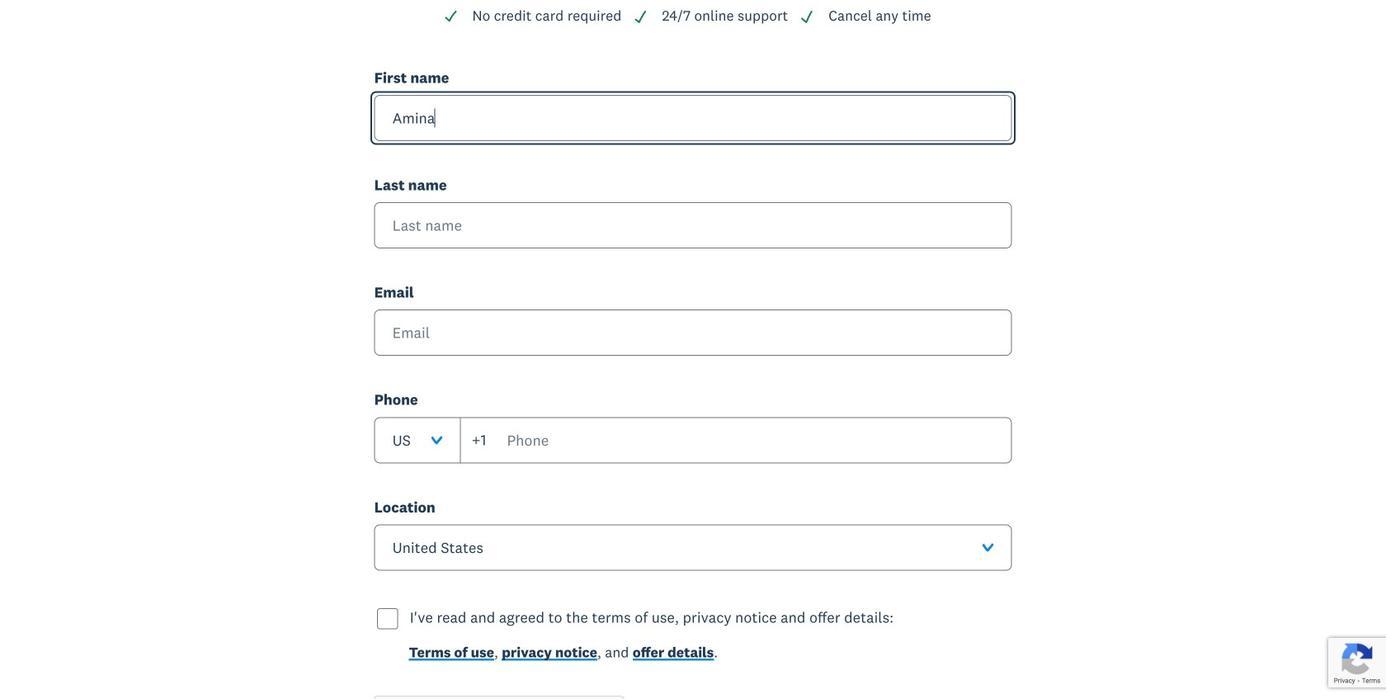 Task type: describe. For each thing, give the bounding box(es) containing it.
Phone text field
[[460, 417, 1012, 463]]



Task type: locate. For each thing, give the bounding box(es) containing it.
Last name text field
[[374, 202, 1012, 249]]

First name text field
[[374, 95, 1012, 141]]

Email email field
[[374, 310, 1012, 356]]



Task type: vqa. For each thing, say whether or not it's contained in the screenshot.
left "and"
no



